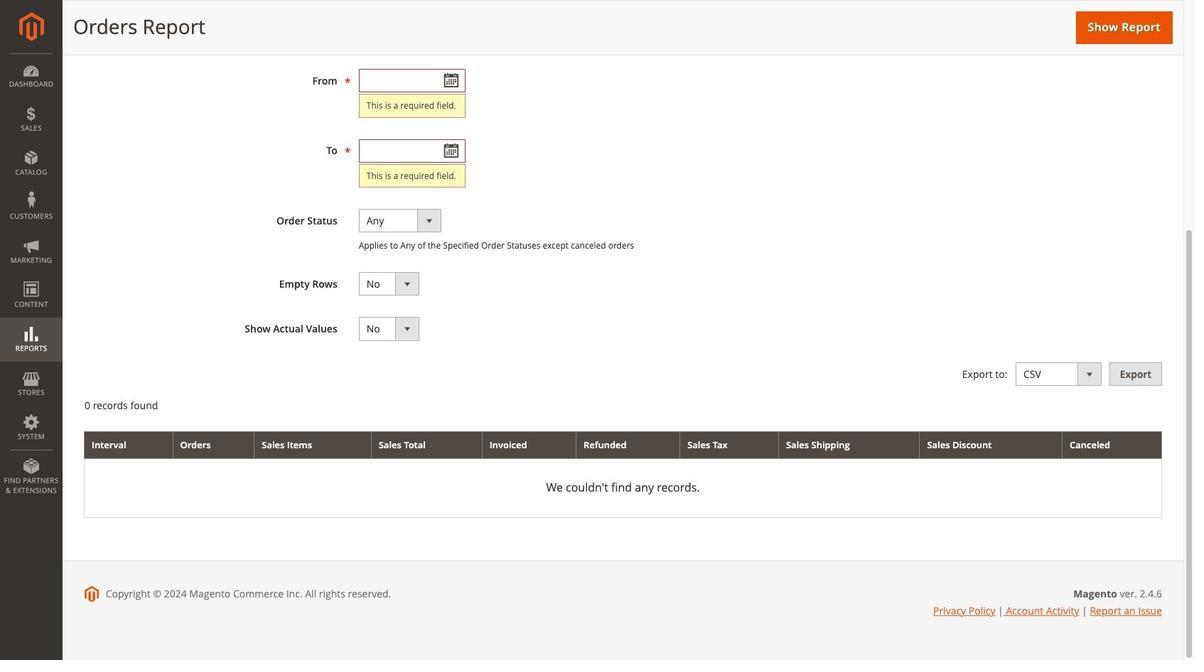 Task type: locate. For each thing, give the bounding box(es) containing it.
magento admin panel image
[[19, 12, 44, 41]]

None text field
[[359, 69, 466, 93]]

None text field
[[359, 139, 466, 163]]

menu bar
[[0, 53, 63, 503]]



Task type: vqa. For each thing, say whether or not it's contained in the screenshot.
menu bar
yes



